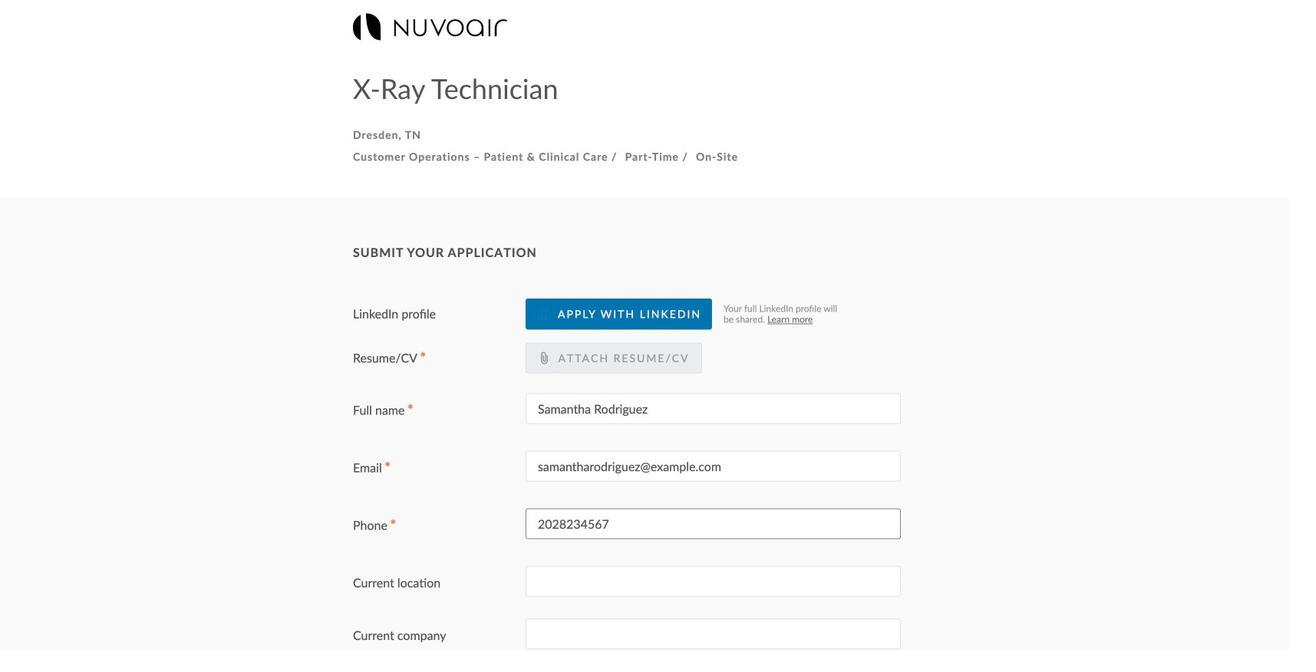 Task type: locate. For each thing, give the bounding box(es) containing it.
None text field
[[526, 509, 901, 540], [526, 566, 901, 597], [526, 509, 901, 540], [526, 566, 901, 597]]

None email field
[[526, 451, 901, 482]]

paperclip image
[[538, 352, 551, 364]]

None text field
[[526, 394, 901, 424], [526, 619, 901, 650], [526, 394, 901, 424], [526, 619, 901, 650]]



Task type: vqa. For each thing, say whether or not it's contained in the screenshot.
checkbox
no



Task type: describe. For each thing, give the bounding box(es) containing it.
nuvoair logo image
[[353, 13, 507, 40]]



